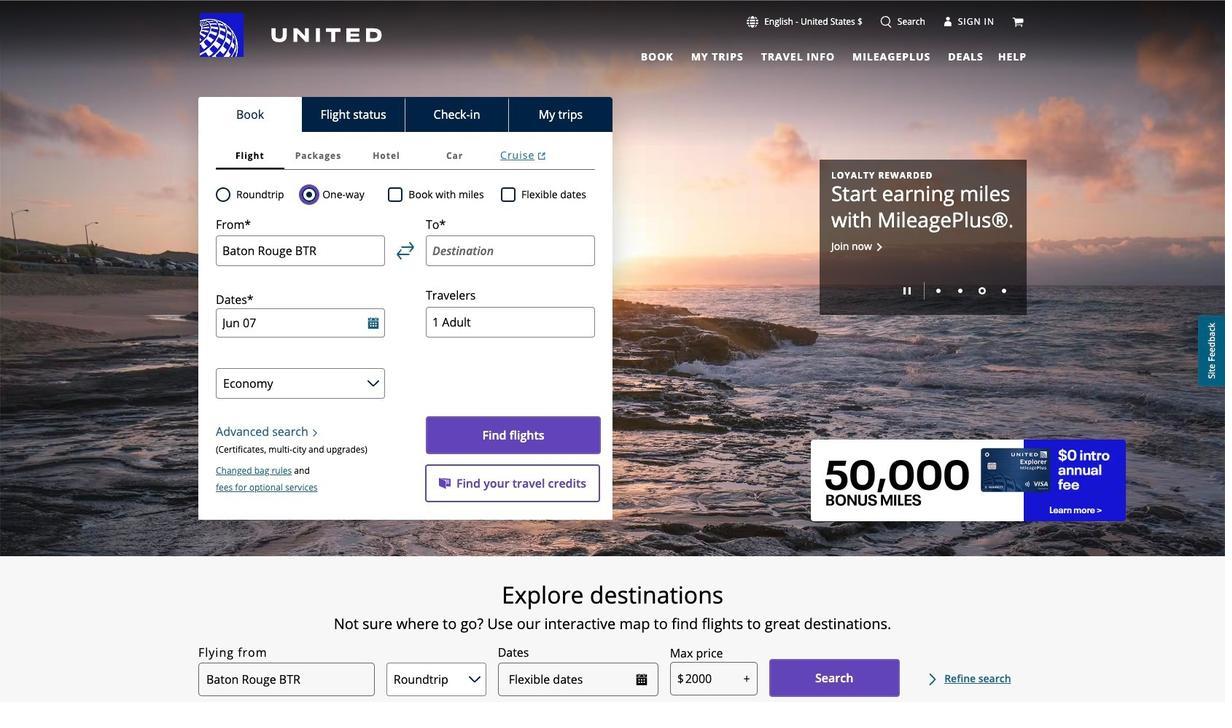 Task type: describe. For each thing, give the bounding box(es) containing it.
slide 4 of 4 image
[[1002, 289, 1006, 293]]

Origin text field
[[216, 236, 385, 266]]

round trip flight search element
[[230, 186, 284, 203]]

slide 3 of 4 image
[[979, 288, 986, 295]]

Flying from text field
[[198, 663, 375, 697]]

flexible dates image
[[636, 674, 647, 686]]

reverse origin and destination image
[[397, 242, 414, 260]]

slide 2 of 4 image
[[958, 289, 963, 293]]

flying from element
[[198, 644, 267, 662]]

1 vertical spatial tab list
[[198, 97, 613, 132]]

not sure where to go? use our interactive map to find flights to great destinations. element
[[115, 616, 1111, 633]]

pause image
[[904, 288, 911, 295]]

book with miles element
[[388, 186, 501, 203]]

Depart text field
[[216, 309, 385, 338]]



Task type: locate. For each thing, give the bounding box(es) containing it.
currently in english united states	$ enter to change image
[[747, 16, 759, 28]]

2 vertical spatial tab list
[[216, 142, 595, 170]]

carousel buttons element
[[831, 277, 1015, 303]]

one way flight search element
[[317, 186, 364, 203]]

please enter the max price in the input text or tab to access the slider to set the max price. element
[[670, 645, 723, 662]]

main content
[[0, 1, 1225, 702]]

united logo link to homepage image
[[200, 13, 382, 57]]

view cart, click to view list of recently searched saved trips. image
[[1012, 16, 1024, 28]]

tab list
[[632, 44, 987, 65], [198, 97, 613, 132], [216, 142, 595, 170]]

slide 1 of 4 image
[[936, 289, 941, 293]]

Destination text field
[[426, 236, 595, 266]]

None text field
[[670, 662, 757, 696]]

explore destinations element
[[115, 581, 1111, 610]]

navigation
[[0, 12, 1225, 65]]

0 vertical spatial tab list
[[632, 44, 987, 65]]



Task type: vqa. For each thing, say whether or not it's contained in the screenshot.
Not sure where to go? Use our interactive map to find flights to great destinations. element
yes



